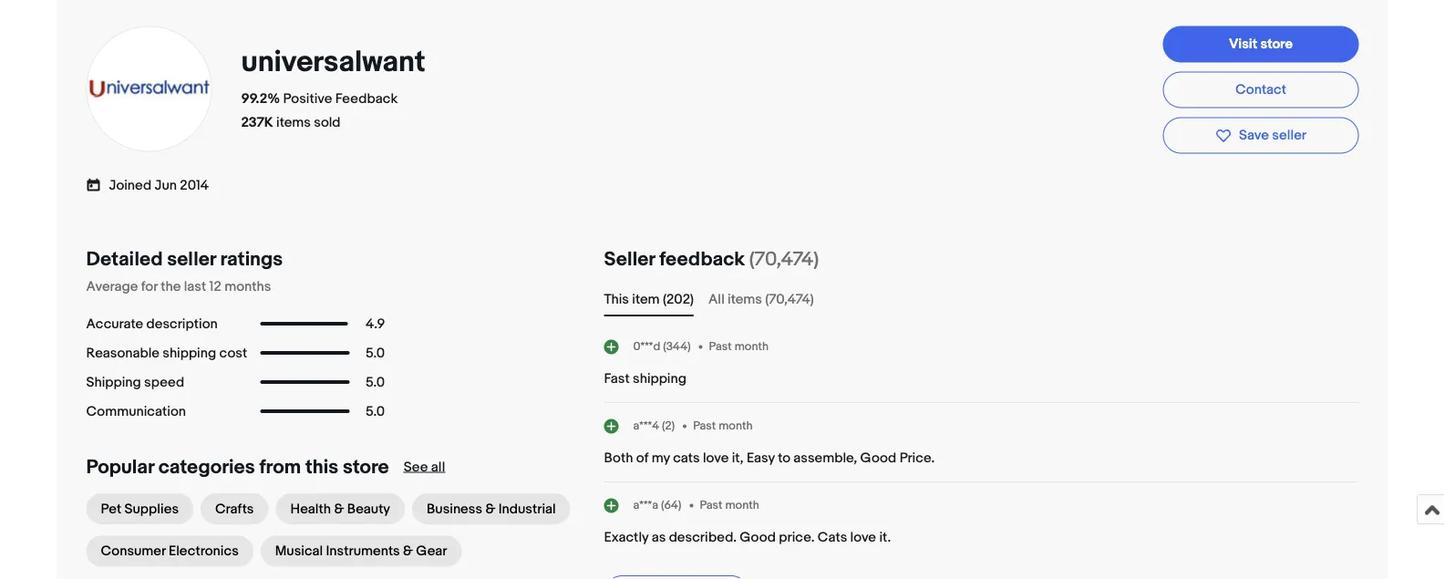Task type: locate. For each thing, give the bounding box(es) containing it.
all items (70,474)
[[709, 291, 814, 307]]

1 vertical spatial 5.0
[[366, 374, 385, 390]]

past
[[709, 339, 732, 354], [693, 419, 716, 433], [700, 498, 723, 512]]

5.0 for shipping
[[366, 345, 385, 361]]

2 vertical spatial past month
[[700, 498, 760, 512]]

past month
[[709, 339, 769, 354], [693, 419, 753, 433], [700, 498, 760, 512]]

past month up 'exactly as described.  good price. cats love it.'
[[700, 498, 760, 512]]

99.2% positive feedback 237k items sold
[[241, 91, 398, 131]]

seller
[[604, 247, 655, 271]]

2 vertical spatial past
[[700, 498, 723, 512]]

(70,474) right all
[[765, 291, 814, 307]]

seller
[[1272, 127, 1307, 144], [167, 247, 216, 271]]

5.0
[[366, 345, 385, 361], [366, 374, 385, 390], [366, 403, 385, 419]]

2 vertical spatial month
[[725, 498, 760, 512]]

1 horizontal spatial store
[[1261, 35, 1293, 52]]

months
[[224, 278, 271, 295]]

0 horizontal spatial seller
[[167, 247, 216, 271]]

contact
[[1236, 81, 1287, 97]]

0 horizontal spatial items
[[276, 114, 311, 131]]

seller for save
[[1272, 127, 1307, 144]]

past for shipping
[[709, 339, 732, 354]]

assemble,
[[794, 450, 857, 466]]

month down all items (70,474)
[[735, 339, 769, 354]]

1 vertical spatial month
[[719, 419, 753, 433]]

items
[[276, 114, 311, 131], [728, 291, 762, 307]]

average
[[86, 278, 138, 295]]

pet
[[101, 501, 121, 517]]

industrial
[[499, 501, 556, 517]]

0 vertical spatial seller
[[1272, 127, 1307, 144]]

(344)
[[663, 339, 691, 354]]

(64)
[[661, 498, 682, 512]]

seller right save
[[1272, 127, 1307, 144]]

0 horizontal spatial good
[[740, 529, 776, 545]]

past month up it, in the bottom right of the page
[[693, 419, 753, 433]]

1 vertical spatial seller
[[167, 247, 216, 271]]

1 vertical spatial past month
[[693, 419, 753, 433]]

1 horizontal spatial seller
[[1272, 127, 1307, 144]]

see all link
[[404, 459, 445, 475]]

fast
[[604, 370, 630, 387]]

& right health
[[334, 501, 344, 517]]

shipping
[[163, 345, 216, 361], [633, 370, 687, 387]]

1 horizontal spatial good
[[860, 450, 897, 466]]

love
[[703, 450, 729, 466], [850, 529, 876, 545]]

0***d
[[633, 339, 661, 354]]

past month down all
[[709, 339, 769, 354]]

supplies
[[124, 501, 179, 517]]

& right business
[[486, 501, 495, 517]]

month for as
[[725, 498, 760, 512]]

month up 'exactly as described.  good price. cats love it.'
[[725, 498, 760, 512]]

0 horizontal spatial &
[[334, 501, 344, 517]]

gear
[[416, 543, 447, 559]]

1 vertical spatial (70,474)
[[765, 291, 814, 307]]

store right visit
[[1261, 35, 1293, 52]]

2 5.0 from the top
[[366, 374, 385, 390]]

month for of
[[719, 419, 753, 433]]

past right '(2)'
[[693, 419, 716, 433]]

0 horizontal spatial shipping
[[163, 345, 216, 361]]

tab list
[[604, 289, 1359, 309]]

sold
[[314, 114, 341, 131]]

shipping down the 0***d (344)
[[633, 370, 687, 387]]

feedback
[[659, 247, 745, 271]]

instruments
[[326, 543, 400, 559]]

items down positive
[[276, 114, 311, 131]]

1 5.0 from the top
[[366, 345, 385, 361]]

shipping down description
[[163, 345, 216, 361]]

0 horizontal spatial love
[[703, 450, 729, 466]]

this
[[604, 291, 629, 307]]

4.9
[[366, 316, 385, 332]]

1 vertical spatial shipping
[[633, 370, 687, 387]]

as
[[652, 529, 666, 545]]

love left the it.
[[850, 529, 876, 545]]

items right all
[[728, 291, 762, 307]]

month for shipping
[[735, 339, 769, 354]]

good
[[860, 450, 897, 466], [740, 529, 776, 545]]

save
[[1239, 127, 1269, 144]]

2 vertical spatial 5.0
[[366, 403, 385, 419]]

visit
[[1229, 35, 1258, 52]]

(2)
[[662, 419, 675, 433]]

past month for shipping
[[709, 339, 769, 354]]

detailed
[[86, 247, 163, 271]]

pet supplies
[[101, 501, 179, 517]]

seller inside button
[[1272, 127, 1307, 144]]

shipping for fast
[[633, 370, 687, 387]]

contact link
[[1163, 71, 1359, 108]]

joined
[[109, 177, 152, 194]]

0 vertical spatial (70,474)
[[749, 247, 819, 271]]

it,
[[732, 450, 744, 466]]

0 vertical spatial items
[[276, 114, 311, 131]]

seller up last
[[167, 247, 216, 271]]

seller feedback (70,474)
[[604, 247, 819, 271]]

0 vertical spatial past
[[709, 339, 732, 354]]

a***a
[[633, 498, 658, 512]]

store
[[1261, 35, 1293, 52], [343, 455, 389, 479]]

0 vertical spatial store
[[1261, 35, 1293, 52]]

popular
[[86, 455, 154, 479]]

month up it, in the bottom right of the page
[[719, 419, 753, 433]]

0 vertical spatial past month
[[709, 339, 769, 354]]

popular categories from this store
[[86, 455, 389, 479]]

1 vertical spatial good
[[740, 529, 776, 545]]

past up described.
[[700, 498, 723, 512]]

2014
[[180, 177, 209, 194]]

0 vertical spatial shipping
[[163, 345, 216, 361]]

(70,474) inside tab list
[[765, 291, 814, 307]]

the
[[161, 278, 181, 295]]

& inside "link"
[[334, 501, 344, 517]]

& left gear at the left bottom
[[403, 543, 413, 559]]

month
[[735, 339, 769, 354], [719, 419, 753, 433], [725, 498, 760, 512]]

store up beauty
[[343, 455, 389, 479]]

(70,474) up all items (70,474)
[[749, 247, 819, 271]]

item
[[632, 291, 660, 307]]

1 horizontal spatial items
[[728, 291, 762, 307]]

1 vertical spatial love
[[850, 529, 876, 545]]

(70,474)
[[749, 247, 819, 271], [765, 291, 814, 307]]

reasonable
[[86, 345, 160, 361]]

1 vertical spatial items
[[728, 291, 762, 307]]

it.
[[879, 529, 891, 545]]

3 5.0 from the top
[[366, 403, 385, 419]]

to
[[778, 450, 791, 466]]

love left it, in the bottom right of the page
[[703, 450, 729, 466]]

0***d (344)
[[633, 339, 691, 354]]

1 horizontal spatial shipping
[[633, 370, 687, 387]]

0 vertical spatial 5.0
[[366, 345, 385, 361]]

see all
[[404, 459, 445, 475]]

1 horizontal spatial &
[[403, 543, 413, 559]]

detailed seller ratings
[[86, 247, 283, 271]]

items inside 99.2% positive feedback 237k items sold
[[276, 114, 311, 131]]

0 vertical spatial month
[[735, 339, 769, 354]]

musical
[[275, 543, 323, 559]]

past right (344)
[[709, 339, 732, 354]]

health
[[290, 501, 331, 517]]

2 horizontal spatial &
[[486, 501, 495, 517]]

5.0 for speed
[[366, 374, 385, 390]]

12
[[209, 278, 221, 295]]

description
[[146, 316, 218, 332]]

1 vertical spatial past
[[693, 419, 716, 433]]

0 horizontal spatial store
[[343, 455, 389, 479]]

& for business
[[486, 501, 495, 517]]



Task type: describe. For each thing, give the bounding box(es) containing it.
beauty
[[347, 501, 390, 517]]

fast shipping
[[604, 370, 687, 387]]

a***4 (2)
[[633, 419, 675, 433]]

this item (202)
[[604, 291, 694, 307]]

accurate description
[[86, 316, 218, 332]]

1 horizontal spatial love
[[850, 529, 876, 545]]

tab list containing this item (202)
[[604, 289, 1359, 309]]

musical instruments & gear
[[275, 543, 447, 559]]

shipping for reasonable
[[163, 345, 216, 361]]

this
[[305, 455, 338, 479]]

a***4
[[633, 419, 660, 433]]

visit store link
[[1163, 26, 1359, 62]]

jun
[[155, 177, 177, 194]]

business & industrial link
[[412, 493, 571, 524]]

price.
[[900, 450, 935, 466]]

for
[[141, 278, 158, 295]]

both
[[604, 450, 633, 466]]

universalwant image
[[85, 25, 213, 153]]

from
[[259, 455, 301, 479]]

crafts
[[215, 501, 254, 517]]

seller for detailed
[[167, 247, 216, 271]]

of
[[636, 450, 649, 466]]

feedback
[[335, 91, 398, 107]]

universalwant link
[[241, 44, 432, 80]]

universalwant
[[241, 44, 425, 80]]

reasonable shipping cost
[[86, 345, 247, 361]]

joined jun 2014
[[109, 177, 209, 194]]

pet supplies link
[[86, 493, 193, 524]]

a***a (64)
[[633, 498, 682, 512]]

past for of
[[693, 419, 716, 433]]

see
[[404, 459, 428, 475]]

crafts link
[[201, 493, 269, 524]]

electronics
[[169, 543, 239, 559]]

237k
[[241, 114, 273, 131]]

last
[[184, 278, 206, 295]]

shipping
[[86, 374, 141, 390]]

(202)
[[663, 291, 694, 307]]

& for health
[[334, 501, 344, 517]]

past month for of
[[693, 419, 753, 433]]

past for as
[[700, 498, 723, 512]]

average for the last 12 months
[[86, 278, 271, 295]]

exactly as described.  good price. cats love it.
[[604, 529, 891, 545]]

ratings
[[220, 247, 283, 271]]

cats
[[818, 529, 847, 545]]

positive
[[283, 91, 332, 107]]

all
[[431, 459, 445, 475]]

my
[[652, 450, 670, 466]]

save seller
[[1239, 127, 1307, 144]]

business & industrial
[[427, 501, 556, 517]]

past month for as
[[700, 498, 760, 512]]

both of my cats love it, easy to assemble, good price.
[[604, 450, 935, 466]]

(70,474) for seller feedback (70,474)
[[749, 247, 819, 271]]

1 vertical spatial store
[[343, 455, 389, 479]]

accurate
[[86, 316, 143, 332]]

business
[[427, 501, 482, 517]]

described.
[[669, 529, 737, 545]]

consumer
[[101, 543, 166, 559]]

communication
[[86, 403, 186, 419]]

save seller button
[[1163, 117, 1359, 154]]

shipping speed
[[86, 374, 184, 390]]

health & beauty
[[290, 501, 390, 517]]

0 vertical spatial good
[[860, 450, 897, 466]]

speed
[[144, 374, 184, 390]]

exactly
[[604, 529, 649, 545]]

visit store
[[1229, 35, 1293, 52]]

cost
[[219, 345, 247, 361]]

text__icon wrapper image
[[86, 176, 109, 192]]

items inside tab list
[[728, 291, 762, 307]]

cats
[[673, 450, 700, 466]]

musical instruments & gear link
[[261, 536, 462, 567]]

consumer electronics link
[[86, 536, 253, 567]]

consumer electronics
[[101, 543, 239, 559]]

0 vertical spatial love
[[703, 450, 729, 466]]

price.
[[779, 529, 815, 545]]

easy
[[747, 450, 775, 466]]

health & beauty link
[[276, 493, 405, 524]]

categories
[[158, 455, 255, 479]]

(70,474) for all items (70,474)
[[765, 291, 814, 307]]



Task type: vqa. For each thing, say whether or not it's contained in the screenshot.
seller
yes



